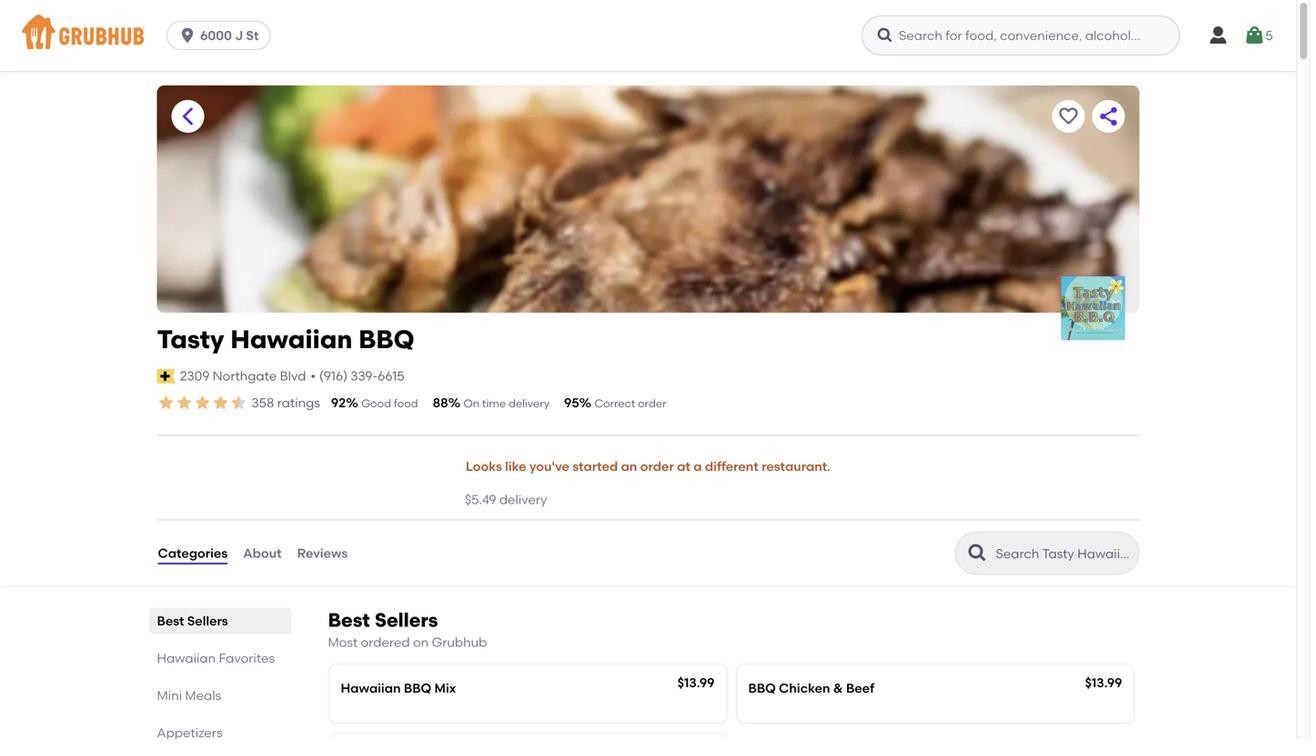 Task type: describe. For each thing, give the bounding box(es) containing it.
started
[[572, 459, 618, 475]]

save this restaurant button
[[1052, 100, 1085, 133]]

on
[[464, 397, 479, 410]]

bbq left chicken
[[748, 681, 776, 696]]

0 vertical spatial hawaiian
[[230, 324, 352, 355]]

good food
[[361, 397, 418, 410]]

about
[[243, 546, 282, 561]]

hawaiian bbq mix
[[341, 681, 456, 696]]

beef
[[846, 681, 874, 696]]

6000 j st
[[200, 28, 259, 43]]

on
[[413, 635, 429, 651]]

hawaiian for hawaiian bbq mix
[[341, 681, 401, 696]]

$5.49 delivery
[[465, 492, 547, 507]]

you've
[[529, 459, 569, 475]]

favorites
[[219, 651, 275, 666]]

save this restaurant image
[[1058, 106, 1079, 127]]

order inside looks like you've started an order at a different restaurant. button
[[640, 459, 674, 475]]

good
[[361, 397, 391, 410]]

caret left icon image
[[177, 106, 199, 127]]

358
[[252, 395, 274, 411]]

svg image inside 6000 j st button
[[178, 26, 197, 45]]

tasty hawaiian bbq logo image
[[1061, 277, 1125, 340]]

best for best sellers
[[157, 614, 184, 629]]

meals
[[185, 688, 221, 704]]

1 horizontal spatial svg image
[[1207, 25, 1229, 46]]

time
[[482, 397, 506, 410]]

2309 northgate blvd
[[180, 369, 306, 384]]

st
[[246, 28, 259, 43]]

hawaiian favorites
[[157, 651, 275, 666]]

$5.49
[[465, 492, 496, 507]]

5
[[1265, 28, 1273, 43]]

bbq up '6615'
[[359, 324, 415, 355]]

bbq chicken & beef
[[748, 681, 874, 696]]

grubhub
[[432, 635, 487, 651]]

• (916) 339-6615
[[311, 369, 404, 384]]

2309
[[180, 369, 210, 384]]

restaurant.
[[762, 459, 831, 475]]

sellers for best sellers
[[187, 614, 228, 629]]

j
[[235, 28, 243, 43]]

food
[[394, 397, 418, 410]]



Task type: locate. For each thing, give the bounding box(es) containing it.
sellers up on
[[375, 609, 438, 632]]

looks like you've started an order at a different restaurant.
[[466, 459, 831, 475]]

looks like you've started an order at a different restaurant. button
[[465, 447, 832, 487]]

0 horizontal spatial $13.99
[[677, 675, 715, 691]]

star icon image
[[157, 394, 175, 412], [175, 394, 193, 412], [193, 394, 212, 412], [212, 394, 230, 412], [230, 394, 248, 412], [230, 394, 248, 412]]

0 horizontal spatial svg image
[[876, 26, 894, 45]]

mini meals
[[157, 688, 221, 704]]

hawaiian
[[230, 324, 352, 355], [157, 651, 216, 666], [341, 681, 401, 696]]

&
[[833, 681, 843, 696]]

order right correct
[[638, 397, 666, 410]]

categories button
[[157, 521, 228, 586]]

0 horizontal spatial sellers
[[187, 614, 228, 629]]

1 horizontal spatial svg image
[[1243, 25, 1265, 46]]

bbq
[[359, 324, 415, 355], [404, 681, 431, 696], [748, 681, 776, 696]]

$13.99 for bbq chicken & beef
[[1085, 675, 1122, 691]]

categories
[[158, 546, 228, 561]]

chicken
[[779, 681, 830, 696]]

correct
[[595, 397, 635, 410]]

mini
[[157, 688, 182, 704]]

0 horizontal spatial svg image
[[178, 26, 197, 45]]

svg image
[[1243, 25, 1265, 46], [876, 26, 894, 45]]

delivery
[[509, 397, 550, 410], [499, 492, 547, 507]]

share icon image
[[1098, 106, 1119, 127]]

$13.99 for hawaiian bbq mix
[[677, 675, 715, 691]]

95
[[564, 395, 579, 411]]

1 horizontal spatial $13.99
[[1085, 675, 1122, 691]]

svg image left 6000
[[178, 26, 197, 45]]

svg image inside '5' button
[[1243, 25, 1265, 46]]

6000 j st button
[[167, 21, 278, 50]]

sellers for best sellers most ordered on grubhub
[[375, 609, 438, 632]]

5 button
[[1243, 19, 1273, 52]]

358 ratings
[[252, 395, 320, 411]]

2 vertical spatial hawaiian
[[341, 681, 401, 696]]

1 vertical spatial hawaiian
[[157, 651, 216, 666]]

hawaiian for hawaiian favorites
[[157, 651, 216, 666]]

hawaiian up blvd
[[230, 324, 352, 355]]

sellers inside best sellers most ordered on grubhub
[[375, 609, 438, 632]]

ratings
[[277, 395, 320, 411]]

1 horizontal spatial sellers
[[375, 609, 438, 632]]

svg image left '5' button
[[1207, 25, 1229, 46]]

best
[[328, 609, 370, 632], [157, 614, 184, 629]]

Search Tasty Hawaiian BBQ search field
[[994, 545, 1133, 563]]

about button
[[242, 521, 283, 586]]

most
[[328, 635, 358, 651]]

different
[[705, 459, 759, 475]]

search icon image
[[967, 543, 988, 565]]

subscription pass image
[[157, 369, 175, 384]]

best for best sellers most ordered on grubhub
[[328, 609, 370, 632]]

a
[[693, 459, 702, 475]]

(916)
[[319, 369, 348, 384]]

hawaiian down ordered
[[341, 681, 401, 696]]

(916) 339-6615 button
[[319, 367, 404, 386]]

like
[[505, 459, 526, 475]]

bbq left "mix" at the bottom left
[[404, 681, 431, 696]]

mix
[[434, 681, 456, 696]]

0 vertical spatial order
[[638, 397, 666, 410]]

order left at
[[640, 459, 674, 475]]

Search for food, convenience, alcohol... search field
[[862, 15, 1180, 55]]

sellers up the hawaiian favorites
[[187, 614, 228, 629]]

main navigation navigation
[[0, 0, 1296, 71]]

at
[[677, 459, 690, 475]]

reviews button
[[296, 521, 349, 586]]

0 vertical spatial delivery
[[509, 397, 550, 410]]

reviews
[[297, 546, 348, 561]]

ordered
[[361, 635, 410, 651]]

hawaiian up mini meals
[[157, 651, 216, 666]]

1 horizontal spatial best
[[328, 609, 370, 632]]

92
[[331, 395, 346, 411]]

best up the hawaiian favorites
[[157, 614, 184, 629]]

88
[[433, 395, 448, 411]]

svg image
[[1207, 25, 1229, 46], [178, 26, 197, 45]]

northgate
[[213, 369, 277, 384]]

an
[[621, 459, 637, 475]]

0 horizontal spatial best
[[157, 614, 184, 629]]

tasty hawaiian bbq
[[157, 324, 415, 355]]

on time delivery
[[464, 397, 550, 410]]

delivery down like
[[499, 492, 547, 507]]

order
[[638, 397, 666, 410], [640, 459, 674, 475]]

blvd
[[280, 369, 306, 384]]

best up most
[[328, 609, 370, 632]]

339-
[[351, 369, 378, 384]]

1 $13.99 from the left
[[677, 675, 715, 691]]

correct order
[[595, 397, 666, 410]]

2 $13.99 from the left
[[1085, 675, 1122, 691]]

2309 northgate blvd button
[[179, 366, 307, 387]]

sellers
[[375, 609, 438, 632], [187, 614, 228, 629]]

best sellers most ordered on grubhub
[[328, 609, 487, 651]]

1 vertical spatial order
[[640, 459, 674, 475]]

tasty
[[157, 324, 224, 355]]

$13.99
[[677, 675, 715, 691], [1085, 675, 1122, 691]]

best inside best sellers most ordered on grubhub
[[328, 609, 370, 632]]

1 vertical spatial delivery
[[499, 492, 547, 507]]

best sellers
[[157, 614, 228, 629]]

6615
[[378, 369, 404, 384]]

delivery right the 'time'
[[509, 397, 550, 410]]

6000
[[200, 28, 232, 43]]

•
[[311, 369, 316, 384]]

looks
[[466, 459, 502, 475]]



Task type: vqa. For each thing, say whether or not it's contained in the screenshot.
Meals
yes



